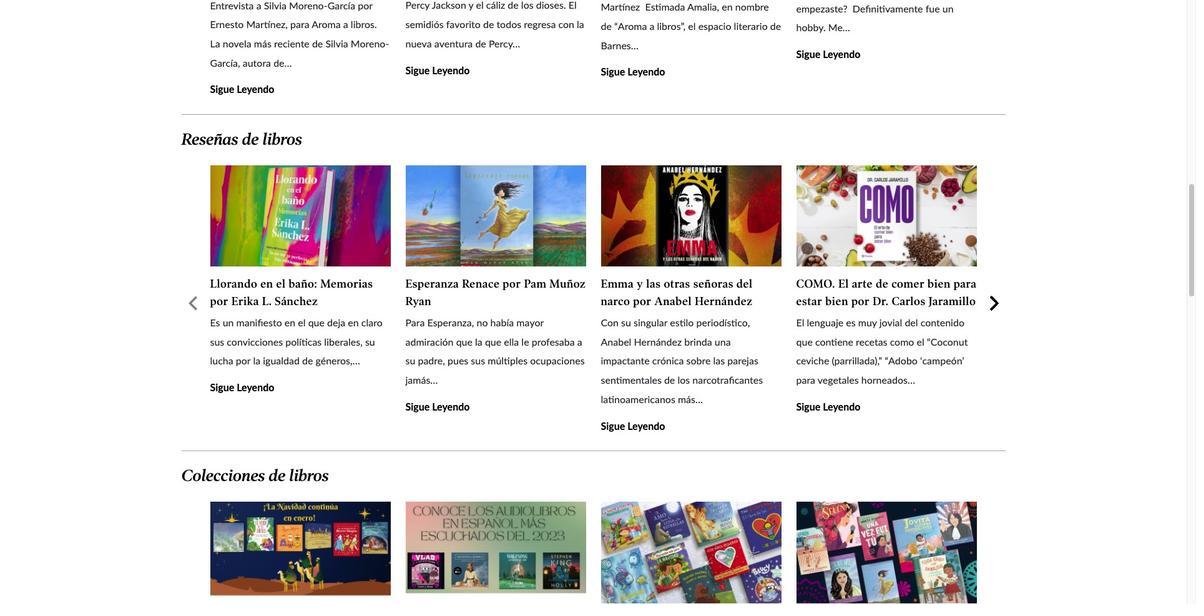 Task type: describe. For each thing, give the bounding box(es) containing it.
liberales,
[[324, 336, 363, 348]]

de…
[[274, 57, 292, 69]]

1 horizontal spatial moreno-
[[351, 37, 389, 49]]

otras
[[664, 277, 691, 291]]

entrevista
[[210, 0, 254, 11]]

contiene
[[816, 336, 854, 348]]

que left ella
[[485, 336, 502, 348]]

como.
[[797, 277, 836, 291]]

"adobo
[[885, 355, 918, 367]]

ella
[[504, 336, 519, 348]]

el inside percy jackson y el cáliz de los dioses. el semidiós favorito de todos regresa con la nueva aventura de percy…
[[476, 0, 484, 11]]

padre,
[[418, 355, 445, 367]]

del for señoras
[[737, 277, 753, 291]]

read esperanza renace por pam muñoz ryan image
[[406, 165, 586, 267]]

read ¡la navidad continúa en enero! image
[[210, 502, 391, 604]]

con
[[601, 317, 619, 328]]

para
[[406, 317, 425, 328]]

emma y las otras señoras del narco por anabel hernández link
[[601, 277, 753, 308]]

esperanza renace por pam muñoz ryan
[[406, 277, 586, 308]]

cáliz
[[486, 0, 505, 11]]

es
[[210, 317, 220, 328]]

read lindos obsequios para los pequeños del hogar para navidad y fin de año. image
[[601, 502, 782, 604]]

con su singular estilo periodístico, anabel hernández brinda una impactante crónica sobre las parejas sentimentales de los narcotraficantes latinoamericanos más…
[[601, 317, 763, 405]]

novela
[[223, 37, 252, 49]]

los inside con su singular estilo periodístico, anabel hernández brinda una impactante crónica sobre las parejas sentimentales de los narcotraficantes latinoamericanos más…
[[678, 374, 690, 386]]

'campeón'
[[921, 355, 965, 367]]

hernández inside con su singular estilo periodístico, anabel hernández brinda una impactante crónica sobre las parejas sentimentales de los narcotraficantes latinoamericanos más…
[[634, 336, 682, 348]]

brinda
[[685, 336, 712, 348]]

periodístico,
[[697, 317, 750, 328]]

esperanza,
[[428, 317, 474, 328]]

singular
[[634, 317, 668, 328]]

el inside como. el arte de comer bien para estar bien por dr. carlos jaramillo
[[839, 277, 849, 291]]

la inside es un manifiesto en el que deja en claro sus convicciones políticas liberales, su lucha por la igualdad de géneros,…
[[253, 355, 261, 367]]

lenguaje
[[807, 317, 844, 328]]

aventura
[[434, 37, 473, 49]]

que inside es un manifiesto en el que deja en claro sus convicciones políticas liberales, su lucha por la igualdad de géneros,…
[[308, 317, 325, 328]]

garcía
[[328, 0, 355, 11]]

read disfruta de estas lecturas infantiles, ideales para continuar festejando el mes de la herencia hispana. image
[[797, 502, 977, 604]]

de left percy…
[[475, 37, 486, 49]]

su inside con su singular estilo periodístico, anabel hernández brinda una impactante crónica sobre las parejas sentimentales de los narcotraficantes latinoamericanos más…
[[621, 317, 631, 328]]

sus inside para esperanza, no había mayor admiración que la que ella le profesaba a su padre, pues sus múltiples ocupaciones jamás…
[[471, 355, 485, 367]]

de inside como. el arte de comer bien para estar bien por dr. carlos jaramillo
[[876, 277, 889, 291]]

pam
[[524, 277, 547, 291]]

aroma
[[312, 18, 341, 30]]

semidiós
[[406, 18, 444, 30]]

reseñas
[[181, 130, 238, 149]]

0 horizontal spatial a
[[256, 0, 261, 11]]

como. el arte de comer bien para estar bien por dr. carlos jaramillo link
[[797, 277, 977, 308]]

ernesto
[[210, 18, 244, 30]]

martínez,
[[246, 18, 288, 30]]

"coconut
[[927, 336, 968, 348]]

a inside para esperanza, no había mayor admiración que la que ella le profesaba a su padre, pues sus múltiples ocupaciones jamás…
[[577, 336, 582, 348]]

autora
[[243, 57, 271, 69]]

nueva
[[406, 37, 432, 49]]

no
[[477, 317, 488, 328]]

más…
[[678, 393, 703, 405]]

favorito
[[446, 18, 481, 30]]

por inside es un manifiesto en el que deja en claro sus convicciones políticas liberales, su lucha por la igualdad de géneros,…
[[236, 355, 251, 367]]

muñoz
[[550, 277, 586, 291]]

esperanza
[[406, 277, 459, 291]]

su for llorando en el baño: memorias por erika l. sánchez
[[365, 336, 375, 348]]

el inside the el lenguaje es muy jovial del contenido que contiene recetas como el "coconut ceviche (parrillada)," "adobo 'campeón' para vegetales horneados…
[[917, 336, 925, 348]]

reseñas de libros
[[181, 130, 302, 149]]

como
[[890, 336, 915, 348]]

del for jovial
[[905, 317, 918, 328]]

de inside con su singular estilo periodístico, anabel hernández brinda una impactante crónica sobre las parejas sentimentales de los narcotraficantes latinoamericanos más…
[[664, 374, 675, 386]]

había
[[491, 317, 514, 328]]

manifiesto
[[236, 317, 282, 328]]

reciente
[[274, 37, 310, 49]]

0 vertical spatial silvia
[[264, 0, 287, 11]]

anabel inside emma y las otras señoras del narco por anabel hernández
[[655, 295, 692, 308]]

es un manifiesto en el que deja en claro sus convicciones políticas liberales, su lucha por la igualdad de géneros,…
[[210, 317, 383, 367]]

emma y las otras señoras del narco por anabel hernández
[[601, 277, 753, 308]]

latinoamericanos
[[601, 393, 676, 405]]

el lenguaje es muy jovial del contenido que contiene recetas como el "coconut ceviche (parrillada)," "adobo 'campeón' para vegetales horneados…
[[797, 317, 968, 386]]

comer
[[892, 277, 925, 291]]

impactante
[[601, 355, 650, 367]]

deja
[[327, 317, 346, 328]]

estar
[[797, 295, 823, 308]]

1 vertical spatial a
[[343, 18, 348, 30]]

esperanza renace por pam muñoz ryan link
[[406, 277, 586, 308]]

sobre
[[687, 355, 711, 367]]

sus inside es un manifiesto en el que deja en claro sus convicciones políticas liberales, su lucha por la igualdad de géneros,…
[[210, 336, 224, 348]]

para inside como. el arte de comer bien para estar bien por dr. carlos jaramillo
[[954, 277, 977, 291]]

la inside percy jackson y el cáliz de los dioses. el semidiós favorito de todos regresa con la nueva aventura de percy…
[[577, 18, 584, 30]]

garcía,
[[210, 57, 240, 69]]

es
[[846, 317, 856, 328]]

convicciones
[[227, 336, 283, 348]]

percy
[[406, 0, 430, 11]]

un
[[223, 317, 234, 328]]

mayor
[[517, 317, 544, 328]]

las inside con su singular estilo periodístico, anabel hernández brinda una impactante crónica sobre las parejas sentimentales de los narcotraficantes latinoamericanos más…
[[713, 355, 725, 367]]

por inside emma y las otras señoras del narco por anabel hernández
[[633, 295, 652, 308]]

sánchez
[[275, 295, 318, 308]]

de right cáliz
[[508, 0, 519, 11]]

de inside entrevista a silvia moreno-garcía por ernesto martínez, para aroma a libros. la novela más reciente de silvia moreno- garcía, autora de…
[[312, 37, 323, 49]]

crónica
[[652, 355, 684, 367]]

como. el arte de comer bien para estar bien por dr. carlos jaramillo
[[797, 277, 977, 308]]

que up pues
[[456, 336, 473, 348]]

0 vertical spatial moreno-
[[289, 0, 328, 11]]

el inside percy jackson y el cáliz de los dioses. el semidiós favorito de todos regresa con la nueva aventura de percy…
[[569, 0, 577, 11]]

llorando en el baño: memorias por erika l. sánchez link
[[210, 277, 373, 308]]

de down cáliz
[[483, 18, 494, 30]]

read como. el arte de comer bien para estar bien por dr. carlos jaramillo image
[[797, 165, 977, 267]]

parejas
[[728, 355, 759, 367]]

para inside entrevista a silvia moreno-garcía por ernesto martínez, para aroma a libros. la novela más reciente de silvia moreno- garcía, autora de…
[[290, 18, 310, 30]]

read llorando en el baño: memorias por erika l. sánchez image
[[210, 165, 391, 267]]



Task type: vqa. For each thing, say whether or not it's contained in the screenshot.
the rightmost Life
no



Task type: locate. For each thing, give the bounding box(es) containing it.
sigue leyendo
[[797, 48, 861, 60], [406, 64, 470, 76], [601, 66, 665, 78], [210, 83, 274, 95], [210, 382, 274, 394], [406, 401, 470, 413], [797, 401, 861, 413], [601, 420, 665, 432]]

anabel
[[655, 295, 692, 308], [601, 336, 632, 348]]

la down no
[[475, 336, 483, 348]]

1 vertical spatial sus
[[471, 355, 485, 367]]

anabel inside con su singular estilo periodístico, anabel hernández brinda una impactante crónica sobre las parejas sentimentales de los narcotraficantes latinoamericanos más…
[[601, 336, 632, 348]]

muy
[[859, 317, 877, 328]]

señoras
[[694, 277, 734, 291]]

contenido
[[921, 317, 965, 328]]

carlos
[[892, 295, 926, 308]]

y inside emma y las otras señoras del narco por anabel hernández
[[637, 277, 644, 291]]

sigue
[[797, 48, 821, 60], [406, 64, 430, 76], [601, 66, 625, 78], [210, 83, 234, 95], [210, 382, 234, 394], [406, 401, 430, 413], [797, 401, 821, 413], [601, 420, 625, 432]]

llorando
[[210, 277, 258, 291]]

y up the favorito
[[469, 0, 474, 11]]

0 vertical spatial su
[[621, 317, 631, 328]]

el left the "arte"
[[839, 277, 849, 291]]

géneros,…
[[316, 355, 360, 367]]

para up jaramillo
[[954, 277, 977, 291]]

el inside the el lenguaje es muy jovial del contenido que contiene recetas como el "coconut ceviche (parrillada)," "adobo 'campeón' para vegetales horneados…
[[797, 317, 805, 328]]

por up singular
[[633, 295, 652, 308]]

1 vertical spatial bien
[[826, 295, 849, 308]]

en inside the llorando en el baño: memorias por erika l. sánchez
[[261, 277, 273, 291]]

por
[[358, 0, 373, 11], [503, 277, 521, 291], [210, 295, 228, 308], [633, 295, 652, 308], [852, 295, 870, 308], [236, 355, 251, 367]]

que left deja
[[308, 317, 325, 328]]

su left padre, at the bottom left of the page
[[406, 355, 416, 367]]

anabel down con
[[601, 336, 632, 348]]

0 horizontal spatial del
[[737, 277, 753, 291]]

igualdad
[[263, 355, 300, 367]]

sus down es
[[210, 336, 224, 348]]

el inside the llorando en el baño: memorias por erika l. sánchez
[[276, 277, 286, 291]]

0 vertical spatial sus
[[210, 336, 224, 348]]

2 horizontal spatial la
[[577, 18, 584, 30]]

libros for colecciones de libros
[[289, 467, 329, 486]]

ocupaciones
[[530, 355, 585, 367]]

pues
[[448, 355, 469, 367]]

en right deja
[[348, 317, 359, 328]]

las left otras in the right top of the page
[[647, 277, 661, 291]]

de right colecciones
[[269, 467, 285, 486]]

0 vertical spatial del
[[737, 277, 753, 291]]

por inside the llorando en el baño: memorias por erika l. sánchez
[[210, 295, 228, 308]]

los up regresa
[[521, 0, 534, 11]]

colecciones de libros
[[181, 467, 329, 486]]

colecciones
[[181, 467, 265, 486]]

admiración
[[406, 336, 454, 348]]

a up martínez,
[[256, 0, 261, 11]]

sigue leyendo link
[[797, 48, 861, 60], [406, 64, 470, 76], [601, 66, 665, 78], [210, 83, 274, 95], [210, 382, 274, 394], [406, 401, 470, 413], [797, 401, 861, 413], [601, 420, 665, 432]]

recetas
[[856, 336, 888, 348]]

0 horizontal spatial bien
[[826, 295, 849, 308]]

2 vertical spatial para
[[797, 374, 816, 386]]

a left "libros."
[[343, 18, 348, 30]]

2 horizontal spatial el
[[839, 277, 849, 291]]

para up reciente
[[290, 18, 310, 30]]

y right emma
[[637, 277, 644, 291]]

1 horizontal spatial anabel
[[655, 295, 692, 308]]

ceviche
[[797, 355, 830, 367]]

0 horizontal spatial sus
[[210, 336, 224, 348]]

bien up jaramillo
[[928, 277, 951, 291]]

(parrillada),"
[[832, 355, 882, 367]]

0 vertical spatial anabel
[[655, 295, 692, 308]]

de down aroma
[[312, 37, 323, 49]]

1 horizontal spatial hernández
[[695, 295, 753, 308]]

por up es
[[210, 295, 228, 308]]

1 vertical spatial libros
[[289, 467, 329, 486]]

0 horizontal spatial las
[[647, 277, 661, 291]]

sentimentales
[[601, 374, 662, 386]]

1 vertical spatial las
[[713, 355, 725, 367]]

0 vertical spatial a
[[256, 0, 261, 11]]

de right the "reseñas"
[[242, 130, 259, 149]]

su for esperanza renace por pam muñoz ryan
[[406, 355, 416, 367]]

hernández down singular
[[634, 336, 682, 348]]

para down ceviche
[[797, 374, 816, 386]]

0 horizontal spatial silvia
[[264, 0, 287, 11]]

emma
[[601, 277, 634, 291]]

2 horizontal spatial para
[[954, 277, 977, 291]]

profesaba
[[532, 336, 575, 348]]

1 horizontal spatial sus
[[471, 355, 485, 367]]

0 vertical spatial libros
[[263, 130, 302, 149]]

2 horizontal spatial su
[[621, 317, 631, 328]]

una
[[715, 336, 731, 348]]

read conoce los audiolibros en español más escuchados del 2023 image
[[406, 502, 586, 604]]

1 vertical spatial anabel
[[601, 336, 632, 348]]

por inside esperanza renace por pam muñoz ryan
[[503, 277, 521, 291]]

su inside para esperanza, no había mayor admiración que la que ella le profesaba a su padre, pues sus múltiples ocupaciones jamás…
[[406, 355, 416, 367]]

1 horizontal spatial su
[[406, 355, 416, 367]]

bien up "lenguaje"
[[826, 295, 849, 308]]

de down políticas
[[302, 355, 313, 367]]

0 horizontal spatial su
[[365, 336, 375, 348]]

entrevista a silvia moreno-garcía por ernesto martínez, para aroma a libros. la novela más reciente de silvia moreno- garcía, autora de…
[[210, 0, 389, 69]]

su inside es un manifiesto en el que deja en claro sus convicciones políticas liberales, su lucha por la igualdad de géneros,…
[[365, 336, 375, 348]]

que up ceviche
[[797, 336, 813, 348]]

percy jackson y el cáliz de los dioses. el semidiós favorito de todos regresa con la nueva aventura de percy…
[[406, 0, 584, 49]]

2 vertical spatial a
[[577, 336, 582, 348]]

0 horizontal spatial para
[[290, 18, 310, 30]]

de inside es un manifiesto en el que deja en claro sus convicciones políticas liberales, su lucha por la igualdad de géneros,…
[[302, 355, 313, 367]]

su
[[621, 317, 631, 328], [365, 336, 375, 348], [406, 355, 416, 367]]

la
[[210, 37, 220, 49]]

y inside percy jackson y el cáliz de los dioses. el semidiós favorito de todos regresa con la nueva aventura de percy…
[[469, 0, 474, 11]]

hernández inside emma y las otras señoras del narco por anabel hernández
[[695, 295, 753, 308]]

1 horizontal spatial los
[[678, 374, 690, 386]]

a right profesaba
[[577, 336, 582, 348]]

a
[[256, 0, 261, 11], [343, 18, 348, 30], [577, 336, 582, 348]]

1 vertical spatial su
[[365, 336, 375, 348]]

1 horizontal spatial silvia
[[326, 37, 348, 49]]

0 horizontal spatial en
[[261, 277, 273, 291]]

la down convicciones
[[253, 355, 261, 367]]

le
[[522, 336, 529, 348]]

1 vertical spatial los
[[678, 374, 690, 386]]

sus right pues
[[471, 355, 485, 367]]

por inside como. el arte de comer bien para estar bien por dr. carlos jaramillo
[[852, 295, 870, 308]]

1 horizontal spatial el
[[797, 317, 805, 328]]

jamás…
[[406, 374, 438, 386]]

el inside es un manifiesto en el que deja en claro sus convicciones políticas liberales, su lucha por la igualdad de géneros,…
[[298, 317, 306, 328]]

ryan
[[406, 295, 432, 308]]

del right señoras
[[737, 277, 753, 291]]

todos
[[497, 18, 522, 30]]

de up dr.
[[876, 277, 889, 291]]

percy…
[[489, 37, 520, 49]]

libros
[[263, 130, 302, 149], [289, 467, 329, 486]]

leyendo
[[823, 48, 861, 60], [432, 64, 470, 76], [628, 66, 665, 78], [237, 83, 274, 95], [237, 382, 274, 394], [432, 401, 470, 413], [823, 401, 861, 413], [628, 420, 665, 432]]

lucha
[[210, 355, 233, 367]]

el left 'baño:'
[[276, 277, 286, 291]]

1 vertical spatial del
[[905, 317, 918, 328]]

por down the "arte"
[[852, 295, 870, 308]]

dioses.
[[536, 0, 566, 11]]

0 horizontal spatial anabel
[[601, 336, 632, 348]]

0 vertical spatial los
[[521, 0, 534, 11]]

del inside the el lenguaje es muy jovial del contenido que contiene recetas como el "coconut ceviche (parrillada)," "adobo 'campeón' para vegetales horneados…
[[905, 317, 918, 328]]

1 horizontal spatial las
[[713, 355, 725, 367]]

silvia
[[264, 0, 287, 11], [326, 37, 348, 49]]

por inside entrevista a silvia moreno-garcía por ernesto martínez, para aroma a libros. la novela más reciente de silvia moreno- garcía, autora de…
[[358, 0, 373, 11]]

erika
[[231, 295, 259, 308]]

0 horizontal spatial hernández
[[634, 336, 682, 348]]

con
[[559, 18, 575, 30]]

0 vertical spatial bien
[[928, 277, 951, 291]]

1 vertical spatial para
[[954, 277, 977, 291]]

el down estar
[[797, 317, 805, 328]]

dr.
[[873, 295, 889, 308]]

narcotraficantes
[[693, 374, 763, 386]]

1 horizontal spatial bien
[[928, 277, 951, 291]]

0 horizontal spatial la
[[253, 355, 261, 367]]

moreno- up aroma
[[289, 0, 328, 11]]

1 horizontal spatial a
[[343, 18, 348, 30]]

jackson
[[432, 0, 466, 11]]

en
[[261, 277, 273, 291], [285, 317, 296, 328], [348, 317, 359, 328]]

los up más…
[[678, 374, 690, 386]]

del right jovial on the bottom
[[905, 317, 918, 328]]

0 vertical spatial hernández
[[695, 295, 753, 308]]

1 horizontal spatial del
[[905, 317, 918, 328]]

0 horizontal spatial los
[[521, 0, 534, 11]]

silvia up martínez,
[[264, 0, 287, 11]]

vegetales
[[818, 374, 859, 386]]

2 horizontal spatial a
[[577, 336, 582, 348]]

que inside the el lenguaje es muy jovial del contenido que contiene recetas como el "coconut ceviche (parrillada)," "adobo 'campeón' para vegetales horneados…
[[797, 336, 813, 348]]

1 vertical spatial el
[[839, 277, 849, 291]]

1 vertical spatial la
[[475, 336, 483, 348]]

la
[[577, 18, 584, 30], [475, 336, 483, 348], [253, 355, 261, 367]]

sus
[[210, 336, 224, 348], [471, 355, 485, 367]]

y
[[469, 0, 474, 11], [637, 277, 644, 291]]

en up l. on the left of page
[[261, 277, 273, 291]]

múltiples
[[488, 355, 528, 367]]

la inside para esperanza, no había mayor admiración que la que ella le profesaba a su padre, pues sus múltiples ocupaciones jamás…
[[475, 336, 483, 348]]

2 vertical spatial el
[[797, 317, 805, 328]]

l.
[[262, 295, 272, 308]]

de down crónica
[[664, 374, 675, 386]]

para inside the el lenguaje es muy jovial del contenido que contiene recetas como el "coconut ceviche (parrillada)," "adobo 'campeón' para vegetales horneados…
[[797, 374, 816, 386]]

0 vertical spatial y
[[469, 0, 474, 11]]

read emma y las otras señoras del narco por anabel hernández image
[[601, 165, 782, 267]]

hernández down señoras
[[695, 295, 753, 308]]

0 vertical spatial para
[[290, 18, 310, 30]]

1 horizontal spatial para
[[797, 374, 816, 386]]

memorias
[[320, 277, 373, 291]]

0 vertical spatial el
[[569, 0, 577, 11]]

1 horizontal spatial en
[[285, 317, 296, 328]]

1 horizontal spatial y
[[637, 277, 644, 291]]

el up políticas
[[298, 317, 306, 328]]

el left cáliz
[[476, 0, 484, 11]]

0 horizontal spatial moreno-
[[289, 0, 328, 11]]

por up "libros."
[[358, 0, 373, 11]]

en down sánchez
[[285, 317, 296, 328]]

silvia down aroma
[[326, 37, 348, 49]]

el up con
[[569, 0, 577, 11]]

políticas
[[286, 336, 322, 348]]

1 vertical spatial silvia
[[326, 37, 348, 49]]

su right con
[[621, 317, 631, 328]]

arte
[[852, 277, 873, 291]]

llorando en el baño: memorias por erika l. sánchez
[[210, 277, 373, 308]]

la right con
[[577, 18, 584, 30]]

0 horizontal spatial y
[[469, 0, 474, 11]]

por right lucha
[[236, 355, 251, 367]]

anabel down otras in the right top of the page
[[655, 295, 692, 308]]

las down una
[[713, 355, 725, 367]]

los inside percy jackson y el cáliz de los dioses. el semidiós favorito de todos regresa con la nueva aventura de percy…
[[521, 0, 534, 11]]

para esperanza, no había mayor admiración que la que ella le profesaba a su padre, pues sus múltiples ocupaciones jamás…
[[406, 317, 585, 386]]

su down claro
[[365, 336, 375, 348]]

jovial
[[880, 317, 903, 328]]

las inside emma y las otras señoras del narco por anabel hernández
[[647, 277, 661, 291]]

0 horizontal spatial el
[[569, 0, 577, 11]]

claro
[[361, 317, 383, 328]]

1 horizontal spatial la
[[475, 336, 483, 348]]

1 vertical spatial y
[[637, 277, 644, 291]]

del inside emma y las otras señoras del narco por anabel hernández
[[737, 277, 753, 291]]

libros.
[[351, 18, 377, 30]]

1 vertical spatial moreno-
[[351, 37, 389, 49]]

libros for reseñas de libros
[[263, 130, 302, 149]]

más
[[254, 37, 272, 49]]

0 vertical spatial las
[[647, 277, 661, 291]]

1 vertical spatial hernández
[[634, 336, 682, 348]]

moreno- down "libros."
[[351, 37, 389, 49]]

2 vertical spatial su
[[406, 355, 416, 367]]

jaramillo
[[929, 295, 976, 308]]

el right como
[[917, 336, 925, 348]]

por left pam
[[503, 277, 521, 291]]

0 vertical spatial la
[[577, 18, 584, 30]]

2 horizontal spatial en
[[348, 317, 359, 328]]

baño:
[[289, 277, 317, 291]]

2 vertical spatial la
[[253, 355, 261, 367]]

renace
[[462, 277, 500, 291]]



